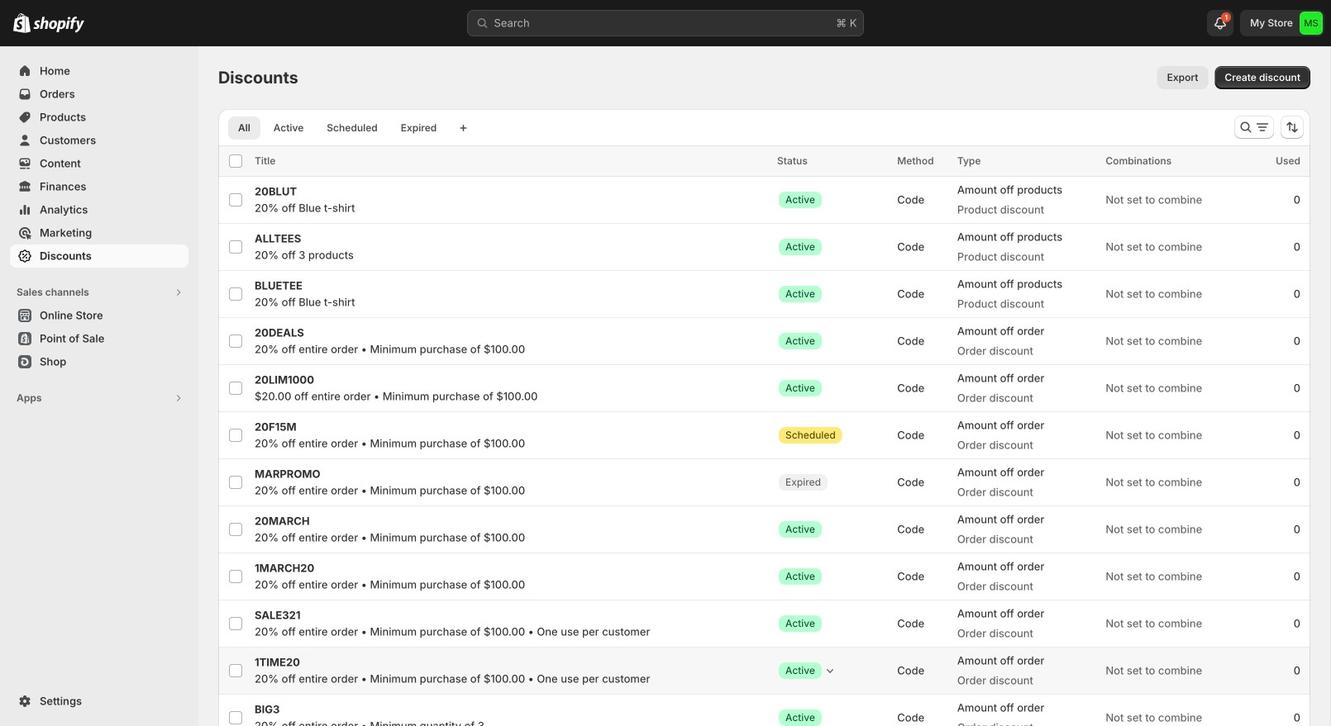 Task type: locate. For each thing, give the bounding box(es) containing it.
my store image
[[1300, 12, 1323, 35]]

tab list
[[225, 116, 450, 140]]

shopify image
[[13, 13, 31, 33]]

shopify image
[[33, 16, 84, 33]]



Task type: vqa. For each thing, say whether or not it's contained in the screenshot.
Dialog
no



